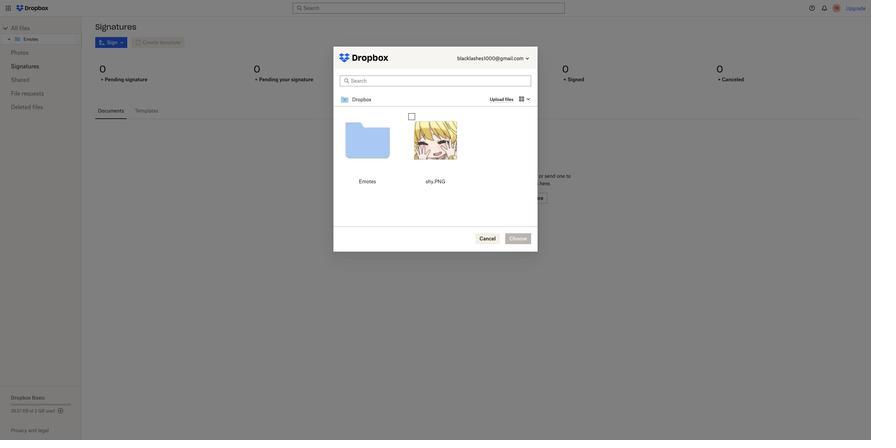 Task type: vqa. For each thing, say whether or not it's contained in the screenshot.
the bottom the File
no



Task type: describe. For each thing, give the bounding box(es) containing it.
0 for signed
[[562, 63, 569, 75]]

it
[[516, 181, 519, 186]]

canceled
[[722, 77, 744, 82]]

file requests link
[[11, 87, 71, 100]]

signed
[[568, 77, 584, 82]]

get more space image
[[56, 407, 64, 415]]

templates tab
[[132, 103, 161, 119]]

file
[[11, 90, 20, 97]]

for
[[485, 181, 491, 186]]

to
[[566, 173, 571, 179]]

pending for pending signature
[[105, 77, 124, 82]]

signatures inside signatures link
[[11, 63, 39, 70]]

templates
[[135, 108, 158, 114]]

files for all files
[[19, 25, 30, 32]]

emotes
[[23, 37, 38, 42]]

global header element
[[0, 0, 871, 17]]

pending your signature
[[259, 77, 313, 82]]

send
[[545, 173, 555, 179]]

photos
[[11, 49, 29, 56]]

a
[[511, 173, 513, 179]]

dropbox logo - go to the homepage image
[[14, 3, 51, 14]]

choose a file to sign dialog
[[333, 47, 538, 252]]

0 for pending your signature
[[254, 63, 260, 75]]

0 for pending signature
[[99, 63, 106, 75]]

files for deleted files
[[32, 104, 43, 111]]

28.57
[[11, 409, 22, 414]]

all files tree
[[1, 23, 82, 45]]

dropbox
[[11, 395, 31, 401]]

photos link
[[11, 46, 71, 60]]

privacy and legal link
[[11, 428, 82, 434]]

basic
[[32, 395, 45, 401]]

kb
[[23, 409, 29, 414]]

signatures link
[[11, 60, 71, 73]]

whether
[[470, 173, 489, 179]]

and
[[28, 428, 37, 434]]

all
[[11, 25, 18, 32]]

used
[[46, 409, 55, 414]]

your
[[280, 77, 290, 82]]



Task type: locate. For each thing, give the bounding box(es) containing it.
1 vertical spatial signatures
[[11, 63, 39, 70]]

files right all
[[19, 25, 30, 32]]

upgrade
[[846, 5, 866, 11]]

file requests
[[11, 90, 44, 97]]

signature
[[125, 77, 147, 82], [291, 77, 313, 82]]

gb
[[38, 409, 45, 414]]

document
[[515, 173, 538, 179]]

sign
[[500, 173, 509, 179]]

5 0 from the left
[[716, 63, 723, 75]]

0 horizontal spatial signature
[[125, 77, 147, 82]]

here.
[[540, 181, 551, 186]]

deleted files link
[[11, 100, 71, 114]]

privacy
[[11, 428, 27, 434]]

0 horizontal spatial signatures
[[11, 63, 39, 70]]

emotes link
[[14, 35, 75, 43]]

dropbox basic
[[11, 395, 45, 401]]

0 horizontal spatial files
[[19, 25, 30, 32]]

documents
[[98, 108, 124, 114]]

you
[[491, 173, 499, 179]]

one
[[557, 173, 565, 179]]

signature up templates
[[125, 77, 147, 82]]

1 0 from the left
[[99, 63, 106, 75]]

requests
[[22, 90, 44, 97]]

pending left your
[[259, 77, 278, 82]]

signature,
[[493, 181, 515, 186]]

or
[[539, 173, 543, 179]]

deleted files
[[11, 104, 43, 111]]

appears
[[521, 181, 539, 186]]

4 0 from the left
[[562, 63, 569, 75]]

1 horizontal spatial pending
[[259, 77, 278, 82]]

0
[[99, 63, 106, 75], [254, 63, 260, 75], [408, 63, 415, 75], [562, 63, 569, 75], [716, 63, 723, 75]]

files inside tree
[[19, 25, 30, 32]]

0 for canceled
[[716, 63, 723, 75]]

privacy and legal
[[11, 428, 49, 434]]

tab list containing documents
[[95, 103, 860, 119]]

whether you sign a document or send one to others for signature, it appears here.
[[470, 173, 571, 186]]

signature right your
[[291, 77, 313, 82]]

of
[[30, 409, 33, 414]]

upgrade link
[[846, 5, 866, 11]]

pending for pending your signature
[[259, 77, 278, 82]]

signatures
[[95, 22, 136, 32], [11, 63, 39, 70]]

all files link
[[11, 23, 82, 34]]

1 vertical spatial files
[[32, 104, 43, 111]]

3 0 from the left
[[408, 63, 415, 75]]

tab list
[[95, 103, 860, 119]]

documents tab
[[95, 103, 127, 119]]

1 horizontal spatial signatures
[[95, 22, 136, 32]]

1 horizontal spatial files
[[32, 104, 43, 111]]

1 horizontal spatial signature
[[291, 77, 313, 82]]

2 0 from the left
[[254, 63, 260, 75]]

shared
[[11, 77, 29, 83]]

28.57 kb of 2 gb used
[[11, 409, 55, 414]]

legal
[[38, 428, 49, 434]]

0 vertical spatial files
[[19, 25, 30, 32]]

files down file requests link
[[32, 104, 43, 111]]

2 signature from the left
[[291, 77, 313, 82]]

2 pending from the left
[[259, 77, 278, 82]]

all files
[[11, 25, 30, 32]]

0 vertical spatial signatures
[[95, 22, 136, 32]]

pending up documents
[[105, 77, 124, 82]]

others
[[470, 181, 484, 186]]

pending signature
[[105, 77, 147, 82]]

1 pending from the left
[[105, 77, 124, 82]]

pending
[[105, 77, 124, 82], [259, 77, 278, 82]]

0 horizontal spatial pending
[[105, 77, 124, 82]]

1 signature from the left
[[125, 77, 147, 82]]

files
[[19, 25, 30, 32], [32, 104, 43, 111]]

shared link
[[11, 73, 71, 87]]

deleted
[[11, 104, 31, 111]]

2
[[35, 409, 37, 414]]



